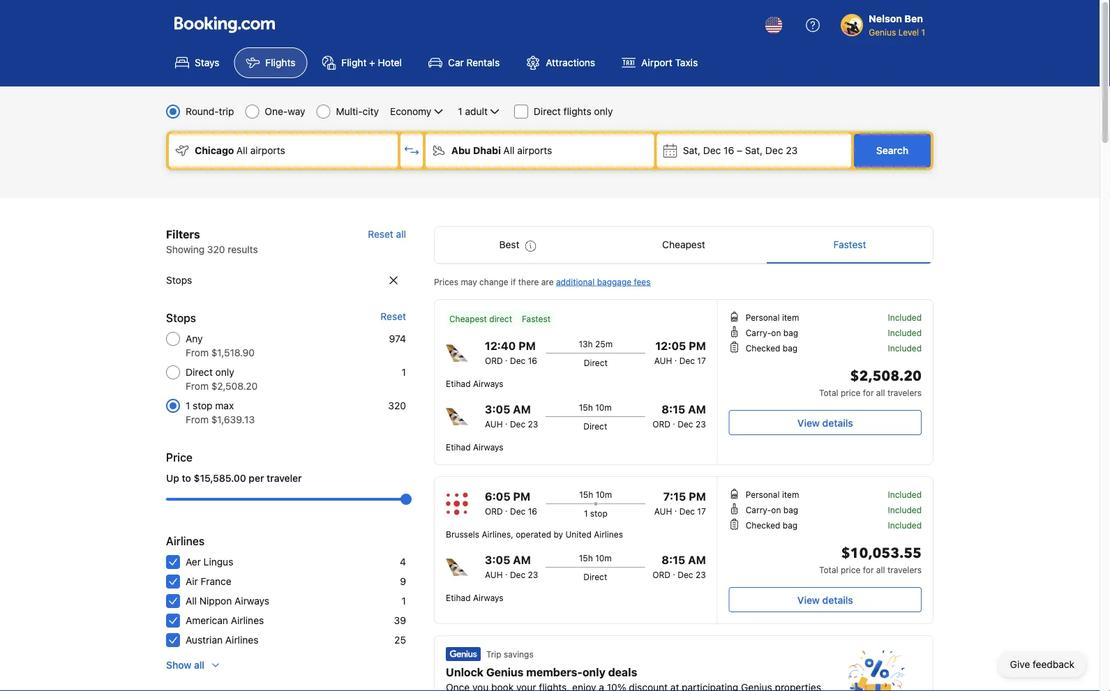 Task type: locate. For each thing, give the bounding box(es) containing it.
1 vertical spatial checked
[[746, 521, 781, 531]]

1 vertical spatial item
[[783, 490, 800, 500]]

$2,508.20 inside '$2,508.20 total price for all travelers'
[[851, 367, 922, 386]]

. down the 7:15 in the right of the page
[[675, 504, 677, 514]]

1 vertical spatial stops
[[166, 312, 196, 325]]

price inside $10,053.55 total price for all travelers
[[841, 566, 861, 575]]

show all
[[166, 660, 205, 672]]

2 personal item from the top
[[746, 490, 800, 500]]

2 item from the top
[[783, 490, 800, 500]]

all right dhabi on the top left of page
[[504, 145, 515, 156]]

stays link
[[163, 47, 231, 78]]

reset
[[368, 229, 394, 240], [381, 311, 406, 323]]

reset inside button
[[368, 229, 394, 240]]

sat, right – at right top
[[746, 145, 763, 156]]

15h down "united"
[[579, 554, 593, 563]]

travelers
[[888, 388, 922, 398], [888, 566, 922, 575]]

2 vertical spatial 10m
[[596, 554, 612, 563]]

1 vertical spatial total
[[820, 566, 839, 575]]

2 10m from the top
[[596, 490, 613, 500]]

for inside '$2,508.20 total price for all travelers'
[[863, 388, 874, 398]]

all down air
[[186, 596, 197, 607]]

2 from from the top
[[186, 381, 209, 392]]

details down '$2,508.20 total price for all travelers'
[[823, 418, 854, 429]]

10m up 1 stop
[[596, 490, 613, 500]]

0 vertical spatial for
[[863, 388, 874, 398]]

details down $10,053.55 total price for all travelers
[[823, 595, 854, 606]]

etihad airways
[[446, 379, 504, 389], [446, 443, 504, 452], [446, 593, 504, 603]]

16 for 7:15 pm
[[528, 507, 538, 517]]

1 right level
[[922, 27, 926, 37]]

17 for 7:15 pm
[[698, 507, 706, 517]]

1 checked bag from the top
[[746, 344, 798, 353]]

airways up 'trip'
[[473, 593, 504, 603]]

flight + hotel link
[[310, 47, 414, 78]]

2 vertical spatial 16
[[528, 507, 538, 517]]

1 17 from the top
[[698, 356, 706, 366]]

dec inside 7:15 pm auh . dec 17
[[680, 507, 695, 517]]

1 left max
[[186, 400, 190, 412]]

6 included from the top
[[888, 521, 922, 531]]

tab list containing best
[[435, 227, 933, 265]]

0 vertical spatial 10m
[[596, 403, 612, 413]]

0 vertical spatial 15h 10m
[[579, 403, 612, 413]]

0 vertical spatial price
[[841, 388, 861, 398]]

$2,508.20
[[851, 367, 922, 386], [211, 381, 258, 392]]

0 vertical spatial personal item
[[746, 313, 800, 323]]

3 from from the top
[[186, 414, 209, 426]]

stops up any
[[166, 312, 196, 325]]

17 inside 12:05 pm auh . dec 17
[[698, 356, 706, 366]]

total inside '$2,508.20 total price for all travelers'
[[820, 388, 839, 398]]

0 vertical spatial etihad airways
[[446, 379, 504, 389]]

stop
[[193, 400, 213, 412], [591, 509, 608, 519]]

all
[[237, 145, 248, 156], [504, 145, 515, 156], [186, 596, 197, 607]]

1 horizontal spatial sat,
[[746, 145, 763, 156]]

1 vertical spatial 15h 10m
[[580, 490, 613, 500]]

1 adult button
[[457, 103, 503, 120]]

view details down $10,053.55 total price for all travelers
[[798, 595, 854, 606]]

15h up 1 stop
[[580, 490, 594, 500]]

give feedback
[[1011, 659, 1075, 671]]

only down $1,518.90
[[216, 367, 234, 378]]

price for $10,053.55
[[841, 566, 861, 575]]

1 horizontal spatial fastest
[[834, 239, 867, 251]]

1 vertical spatial carry-on bag
[[746, 505, 799, 515]]

3:05 am auh . dec 23 down 12:40 pm ord . dec 16
[[485, 403, 539, 429]]

pm inside 12:05 pm auh . dec 17
[[689, 340, 706, 353]]

filters
[[166, 228, 200, 241]]

0 vertical spatial view
[[798, 418, 820, 429]]

0 vertical spatial 3:05
[[485, 403, 511, 416]]

1 vertical spatial 8:15
[[662, 554, 686, 567]]

10m down 25m
[[596, 403, 612, 413]]

0 vertical spatial total
[[820, 388, 839, 398]]

0 vertical spatial carry-
[[746, 328, 772, 338]]

10m
[[596, 403, 612, 413], [596, 490, 613, 500], [596, 554, 612, 563]]

dec
[[704, 145, 721, 156], [766, 145, 784, 156], [510, 356, 526, 366], [680, 356, 695, 366], [510, 420, 526, 429], [678, 420, 694, 429], [510, 507, 526, 517], [680, 507, 695, 517], [510, 570, 526, 580], [678, 570, 694, 580]]

cheapest inside button
[[663, 239, 706, 251]]

round-
[[186, 106, 219, 117]]

8:15 down 12:05 pm auh . dec 17 in the right of the page
[[662, 403, 686, 416]]

view details for $2,508.20
[[798, 418, 854, 429]]

2 view details button from the top
[[729, 588, 922, 613]]

total inside $10,053.55 total price for all travelers
[[820, 566, 839, 575]]

1 vertical spatial 17
[[698, 507, 706, 517]]

1 vertical spatial price
[[841, 566, 861, 575]]

pm right 12:05
[[689, 340, 706, 353]]

3:05 am auh . dec 23 down the airlines,
[[485, 554, 539, 580]]

2 vertical spatial etihad airways
[[446, 593, 504, 603]]

12:05 pm auh . dec 17
[[655, 340, 706, 366]]

1 travelers from the top
[[888, 388, 922, 398]]

1 horizontal spatial $2,508.20
[[851, 367, 922, 386]]

320
[[207, 244, 225, 256], [388, 400, 406, 412]]

stop for 1 stop max from $1,639.13
[[193, 400, 213, 412]]

personal item for $10,053.55
[[746, 490, 800, 500]]

pm inside 7:15 pm auh . dec 17
[[689, 490, 706, 504]]

0 vertical spatial view details
[[798, 418, 854, 429]]

reset for reset
[[381, 311, 406, 323]]

austrian
[[186, 635, 223, 647]]

from
[[186, 347, 209, 359], [186, 381, 209, 392], [186, 414, 209, 426]]

abu dhabi all airports
[[452, 145, 552, 156]]

8:15 down 7:15 pm auh . dec 17
[[662, 554, 686, 567]]

results
[[228, 244, 258, 256]]

2 personal from the top
[[746, 490, 780, 500]]

23 inside dropdown button
[[786, 145, 798, 156]]

cheapest
[[663, 239, 706, 251], [450, 314, 487, 324]]

price inside '$2,508.20 total price for all travelers'
[[841, 388, 861, 398]]

brussels airlines, operated by united airlines
[[446, 530, 623, 540]]

view details button down '$2,508.20 total price for all travelers'
[[729, 411, 922, 436]]

8:15 am ord . dec 23 down 7:15 pm auh . dec 17
[[653, 554, 706, 580]]

stop up "united"
[[591, 509, 608, 519]]

1 view details button from the top
[[729, 411, 922, 436]]

1 10m from the top
[[596, 403, 612, 413]]

1 vertical spatial 3:05 am auh . dec 23
[[485, 554, 539, 580]]

view details down '$2,508.20 total price for all travelers'
[[798, 418, 854, 429]]

2 checked from the top
[[746, 521, 781, 531]]

from down any
[[186, 347, 209, 359]]

0 horizontal spatial fastest
[[522, 314, 551, 324]]

1
[[922, 27, 926, 37], [458, 106, 463, 117], [402, 367, 406, 378], [186, 400, 190, 412], [584, 509, 588, 519], [402, 596, 406, 607]]

checked bag for $10,053.55
[[746, 521, 798, 531]]

item for $10,053.55
[[783, 490, 800, 500]]

1 vertical spatial 320
[[388, 400, 406, 412]]

2 view details from the top
[[798, 595, 854, 606]]

airways up american airlines
[[235, 596, 270, 607]]

auh
[[655, 356, 673, 366], [485, 420, 503, 429], [655, 507, 673, 517], [485, 570, 503, 580]]

16 inside 6:05 pm ord . dec 16
[[528, 507, 538, 517]]

etihad airways down 12:40
[[446, 379, 504, 389]]

0 vertical spatial from
[[186, 347, 209, 359]]

nippon
[[200, 596, 232, 607]]

5 included from the top
[[888, 505, 922, 515]]

0 horizontal spatial $2,508.20
[[211, 381, 258, 392]]

level
[[899, 27, 920, 37]]

2 for from the top
[[863, 566, 874, 575]]

0 vertical spatial details
[[823, 418, 854, 429]]

1 checked from the top
[[746, 344, 781, 353]]

etihad
[[446, 379, 471, 389], [446, 443, 471, 452], [446, 593, 471, 603]]

view details button for $2,508.20
[[729, 411, 922, 436]]

15h down '13h'
[[579, 403, 593, 413]]

stops down "showing"
[[166, 275, 192, 286]]

1 vertical spatial 8:15 am ord . dec 23
[[653, 554, 706, 580]]

savings
[[504, 650, 534, 660]]

pm for 6:05 pm
[[513, 490, 531, 504]]

airways down 12:40 pm ord . dec 16
[[473, 379, 504, 389]]

1 personal item from the top
[[746, 313, 800, 323]]

2 carry- from the top
[[746, 505, 772, 515]]

1 vertical spatial cheapest
[[450, 314, 487, 324]]

1 vertical spatial on
[[772, 505, 782, 515]]

16 for 12:05 pm
[[528, 356, 538, 366]]

direct
[[534, 106, 561, 117], [584, 358, 608, 368], [186, 367, 213, 378], [584, 422, 608, 431], [584, 573, 608, 582]]

. down 6:05
[[506, 504, 508, 514]]

3:05 down 12:40 pm ord . dec 16
[[485, 403, 511, 416]]

25
[[395, 635, 406, 647]]

1 horizontal spatial genius
[[869, 27, 897, 37]]

only right flights
[[594, 106, 613, 117]]

. down the airlines,
[[505, 568, 508, 577]]

from left $1,639.13
[[186, 414, 209, 426]]

airports right dhabi on the top left of page
[[518, 145, 552, 156]]

1 vertical spatial 16
[[528, 356, 538, 366]]

airports down one-
[[250, 145, 285, 156]]

15h 10m up 1 stop
[[580, 490, 613, 500]]

1 3:05 am auh . dec 23 from the top
[[485, 403, 539, 429]]

.
[[506, 353, 508, 363], [675, 353, 677, 363], [505, 417, 508, 427], [673, 417, 676, 427], [506, 504, 508, 514], [675, 504, 677, 514], [505, 568, 508, 577], [673, 568, 676, 577]]

320 left results
[[207, 244, 225, 256]]

for for $10,053.55
[[863, 566, 874, 575]]

cheapest for cheapest direct
[[450, 314, 487, 324]]

2 3:05 from the top
[[485, 554, 511, 567]]

0 horizontal spatial stop
[[193, 400, 213, 412]]

pm inside 6:05 pm ord . dec 16
[[513, 490, 531, 504]]

1 personal from the top
[[746, 313, 780, 323]]

1 etihad airways from the top
[[446, 379, 504, 389]]

unlock genius members-only deals
[[446, 666, 638, 680]]

1 vertical spatial only
[[216, 367, 234, 378]]

travelers inside '$2,508.20 total price for all travelers'
[[888, 388, 922, 398]]

stop left max
[[193, 400, 213, 412]]

0 vertical spatial checked
[[746, 344, 781, 353]]

320 down 974
[[388, 400, 406, 412]]

1 total from the top
[[820, 388, 839, 398]]

1 sat, from the left
[[683, 145, 701, 156]]

pm right 12:40
[[519, 340, 536, 353]]

1 left the adult
[[458, 106, 463, 117]]

airlines up aer
[[166, 535, 205, 548]]

1 view details from the top
[[798, 418, 854, 429]]

view details button down $10,053.55 total price for all travelers
[[729, 588, 922, 613]]

best
[[500, 239, 520, 251]]

15h 10m down 13h 25m
[[579, 403, 612, 413]]

0 vertical spatial 15h
[[579, 403, 593, 413]]

2 included from the top
[[888, 328, 922, 338]]

checked for $2,508.20
[[746, 344, 781, 353]]

1 horizontal spatial 320
[[388, 400, 406, 412]]

trip savings
[[487, 650, 534, 660]]

one-way
[[265, 106, 305, 117]]

genius
[[869, 27, 897, 37], [486, 666, 524, 680]]

2 total from the top
[[820, 566, 839, 575]]

1 vertical spatial 10m
[[596, 490, 613, 500]]

on
[[772, 328, 782, 338], [772, 505, 782, 515]]

1 for from the top
[[863, 388, 874, 398]]

ord inside 12:40 pm ord . dec 16
[[485, 356, 503, 366]]

0 vertical spatial personal
[[746, 313, 780, 323]]

view for $10,053.55
[[798, 595, 820, 606]]

operated
[[516, 530, 552, 540]]

0 vertical spatial 320
[[207, 244, 225, 256]]

genius image
[[446, 648, 481, 662], [446, 648, 481, 662], [844, 651, 906, 692]]

1 horizontal spatial airports
[[518, 145, 552, 156]]

0 vertical spatial 8:15 am ord . dec 23
[[653, 403, 706, 429]]

etihad airways up 6:05
[[446, 443, 504, 452]]

flights
[[266, 57, 296, 68]]

1 vertical spatial view
[[798, 595, 820, 606]]

1 horizontal spatial cheapest
[[663, 239, 706, 251]]

carry-
[[746, 328, 772, 338], [746, 505, 772, 515]]

airways
[[473, 379, 504, 389], [473, 443, 504, 452], [473, 593, 504, 603], [235, 596, 270, 607]]

0 vertical spatial 3:05 am auh . dec 23
[[485, 403, 539, 429]]

cheapest direct
[[450, 314, 512, 324]]

7:15
[[664, 490, 686, 504]]

0 horizontal spatial airports
[[250, 145, 285, 156]]

1 vertical spatial for
[[863, 566, 874, 575]]

$15,585.00
[[194, 473, 246, 485]]

0 vertical spatial fastest
[[834, 239, 867, 251]]

ord inside 6:05 pm ord . dec 16
[[485, 507, 503, 517]]

2 horizontal spatial all
[[504, 145, 515, 156]]

checked bag
[[746, 344, 798, 353], [746, 521, 798, 531]]

pm inside 12:40 pm ord . dec 16
[[519, 340, 536, 353]]

travelers for $10,053.55
[[888, 566, 922, 575]]

airport
[[642, 57, 673, 68]]

car rentals
[[448, 57, 500, 68]]

best image
[[525, 241, 537, 252], [525, 241, 537, 252]]

personal for $2,508.20
[[746, 313, 780, 323]]

0 horizontal spatial cheapest
[[450, 314, 487, 324]]

1 vertical spatial 3:05
[[485, 554, 511, 567]]

0 vertical spatial genius
[[869, 27, 897, 37]]

additional
[[556, 277, 595, 287]]

0 horizontal spatial genius
[[486, 666, 524, 680]]

sat, left – at right top
[[683, 145, 701, 156]]

fastest
[[834, 239, 867, 251], [522, 314, 551, 324]]

pm right 6:05
[[513, 490, 531, 504]]

stop for 1 stop
[[591, 509, 608, 519]]

price
[[841, 388, 861, 398], [841, 566, 861, 575]]

0 vertical spatial view details button
[[729, 411, 922, 436]]

1 stops from the top
[[166, 275, 192, 286]]

1 carry- from the top
[[746, 328, 772, 338]]

0 vertical spatial cheapest
[[663, 239, 706, 251]]

13h
[[579, 339, 593, 349]]

all inside $10,053.55 total price for all travelers
[[877, 566, 886, 575]]

1 down 974
[[402, 367, 406, 378]]

17 inside 7:15 pm auh . dec 17
[[698, 507, 706, 517]]

16 inside 12:40 pm ord . dec 16
[[528, 356, 538, 366]]

pm right the 7:15 in the right of the page
[[689, 490, 706, 504]]

2 on from the top
[[772, 505, 782, 515]]

1 adult
[[458, 106, 488, 117]]

auh inside 12:05 pm auh . dec 17
[[655, 356, 673, 366]]

17 for 12:05 pm
[[698, 356, 706, 366]]

airlines down american airlines
[[225, 635, 259, 647]]

1 inside 1 stop max from $1,639.13
[[186, 400, 190, 412]]

tab list
[[435, 227, 933, 265]]

1 airports from the left
[[250, 145, 285, 156]]

15h 10m down "united"
[[579, 554, 612, 563]]

dec inside 6:05 pm ord . dec 16
[[510, 507, 526, 517]]

3 included from the top
[[888, 344, 922, 353]]

2 etihad from the top
[[446, 443, 471, 452]]

search
[[877, 145, 909, 156]]

travelers inside $10,053.55 total price for all travelers
[[888, 566, 922, 575]]

dec inside 12:05 pm auh . dec 17
[[680, 356, 695, 366]]

only left deals
[[583, 666, 606, 680]]

0 vertical spatial item
[[783, 313, 800, 323]]

carry-on bag for $10,053.55
[[746, 505, 799, 515]]

0 vertical spatial on
[[772, 328, 782, 338]]

sat, dec 16 – sat, dec 23
[[683, 145, 798, 156]]

1 vertical spatial from
[[186, 381, 209, 392]]

1 on from the top
[[772, 328, 782, 338]]

0 vertical spatial 16
[[724, 145, 735, 156]]

0 horizontal spatial sat,
[[683, 145, 701, 156]]

1 item from the top
[[783, 313, 800, 323]]

0 vertical spatial checked bag
[[746, 344, 798, 353]]

0 vertical spatial etihad
[[446, 379, 471, 389]]

6:05 pm ord . dec 16
[[485, 490, 538, 517]]

10m down 1 stop
[[596, 554, 612, 563]]

1 vertical spatial genius
[[486, 666, 524, 680]]

0 vertical spatial reset
[[368, 229, 394, 240]]

1 vertical spatial travelers
[[888, 566, 922, 575]]

$10,053.55 total price for all travelers
[[820, 545, 922, 575]]

etihad airways up 'trip'
[[446, 593, 504, 603]]

genius down trip savings
[[486, 666, 524, 680]]

stop inside 1 stop max from $1,639.13
[[193, 400, 213, 412]]

from inside any from $1,518.90
[[186, 347, 209, 359]]

1 vertical spatial etihad airways
[[446, 443, 504, 452]]

total for $10,053.55
[[820, 566, 839, 575]]

12:40 pm ord . dec 16
[[485, 340, 538, 366]]

1 vertical spatial personal
[[746, 490, 780, 500]]

fastest inside button
[[834, 239, 867, 251]]

8:15 am ord . dec 23 down 12:05 pm auh . dec 17 in the right of the page
[[653, 403, 706, 429]]

car rentals link
[[417, 47, 512, 78]]

any
[[186, 333, 203, 345]]

1 view from the top
[[798, 418, 820, 429]]

2 details from the top
[[823, 595, 854, 606]]

brussels
[[446, 530, 480, 540]]

2 carry-on bag from the top
[[746, 505, 799, 515]]

2 airports from the left
[[518, 145, 552, 156]]

am down operated
[[513, 554, 531, 567]]

from up 1 stop max from $1,639.13
[[186, 381, 209, 392]]

showing 320 results
[[166, 244, 258, 256]]

details for $2,508.20
[[823, 418, 854, 429]]

0 vertical spatial stop
[[193, 400, 213, 412]]

1 vertical spatial carry-
[[746, 505, 772, 515]]

1 from from the top
[[186, 347, 209, 359]]

1 vertical spatial stop
[[591, 509, 608, 519]]

view
[[798, 418, 820, 429], [798, 595, 820, 606]]

1 vertical spatial personal item
[[746, 490, 800, 500]]

1 vertical spatial etihad
[[446, 443, 471, 452]]

dec inside 12:40 pm ord . dec 16
[[510, 356, 526, 366]]

2 vertical spatial 15h 10m
[[579, 554, 612, 563]]

. down 12:05
[[675, 353, 677, 363]]

genius down nelson
[[869, 27, 897, 37]]

2 vertical spatial etihad
[[446, 593, 471, 603]]

2 vertical spatial from
[[186, 414, 209, 426]]

all right chicago
[[237, 145, 248, 156]]

2 travelers from the top
[[888, 566, 922, 575]]

0 vertical spatial carry-on bag
[[746, 328, 799, 338]]

0 vertical spatial 17
[[698, 356, 706, 366]]

0 vertical spatial stops
[[166, 275, 192, 286]]

1 vertical spatial details
[[823, 595, 854, 606]]

2 view from the top
[[798, 595, 820, 606]]

2 17 from the top
[[698, 507, 706, 517]]

lingus
[[204, 557, 233, 568]]

change
[[480, 277, 509, 287]]

nelson
[[869, 13, 903, 24]]

am
[[513, 403, 531, 416], [688, 403, 706, 416], [513, 554, 531, 567], [688, 554, 706, 567]]

1 horizontal spatial all
[[237, 145, 248, 156]]

for inside $10,053.55 total price for all travelers
[[863, 566, 874, 575]]

1 details from the top
[[823, 418, 854, 429]]

+
[[369, 57, 376, 68]]

booking.com logo image
[[175, 16, 275, 33], [175, 16, 275, 33]]

1 vertical spatial view details
[[798, 595, 854, 606]]

1 vertical spatial checked bag
[[746, 521, 798, 531]]

cheapest for cheapest
[[663, 239, 706, 251]]

1 vertical spatial reset
[[381, 311, 406, 323]]

7:15 pm auh . dec 17
[[655, 490, 706, 517]]

1 price from the top
[[841, 388, 861, 398]]

. down 12:40
[[506, 353, 508, 363]]

0 vertical spatial 8:15
[[662, 403, 686, 416]]

1 vertical spatial fastest
[[522, 314, 551, 324]]

3 etihad airways from the top
[[446, 593, 504, 603]]

1 carry-on bag from the top
[[746, 328, 799, 338]]

2 price from the top
[[841, 566, 861, 575]]

all nippon airways
[[186, 596, 270, 607]]

multi-city
[[336, 106, 379, 117]]

for for $2,508.20
[[863, 388, 874, 398]]

sat, dec 16 – sat, dec 23 button
[[657, 134, 852, 168]]

0 vertical spatial travelers
[[888, 388, 922, 398]]

2 checked bag from the top
[[746, 521, 798, 531]]

1 vertical spatial view details button
[[729, 588, 922, 613]]

3:05 down the airlines,
[[485, 554, 511, 567]]

1 horizontal spatial stop
[[591, 509, 608, 519]]

any from $1,518.90
[[186, 333, 255, 359]]

13h 25m
[[579, 339, 613, 349]]

american airlines
[[186, 615, 264, 627]]



Task type: vqa. For each thing, say whether or not it's contained in the screenshot.
1st 06:00 from the top
no



Task type: describe. For each thing, give the bounding box(es) containing it.
trip
[[487, 650, 502, 660]]

additional baggage fees link
[[556, 277, 651, 287]]

united
[[566, 530, 592, 540]]

39
[[394, 615, 406, 627]]

are
[[542, 277, 554, 287]]

25m
[[596, 339, 613, 349]]

personal item for $2,508.20
[[746, 313, 800, 323]]

stays
[[195, 57, 220, 68]]

4 included from the top
[[888, 490, 922, 500]]

item for $2,508.20
[[783, 313, 800, 323]]

–
[[737, 145, 743, 156]]

ben
[[905, 13, 924, 24]]

prices may change if there are additional baggage fees
[[434, 277, 651, 287]]

2 8:15 from the top
[[662, 554, 686, 567]]

feedback
[[1033, 659, 1075, 671]]

from inside 1 stop max from $1,639.13
[[186, 414, 209, 426]]

0 vertical spatial only
[[594, 106, 613, 117]]

baggage
[[597, 277, 632, 287]]

. inside 7:15 pm auh . dec 17
[[675, 504, 677, 514]]

all inside button
[[396, 229, 406, 240]]

fastest button
[[767, 227, 933, 263]]

showing
[[166, 244, 205, 256]]

pm for 7:15 pm
[[689, 490, 706, 504]]

unlock
[[446, 666, 484, 680]]

car
[[448, 57, 464, 68]]

2 3:05 am auh . dec 23 from the top
[[485, 554, 539, 580]]

$1,518.90
[[211, 347, 255, 359]]

there
[[519, 277, 539, 287]]

trip
[[219, 106, 234, 117]]

aer
[[186, 557, 201, 568]]

1 vertical spatial 15h
[[580, 490, 594, 500]]

airlines,
[[482, 530, 514, 540]]

. down 12:05 pm auh . dec 17 in the right of the page
[[673, 417, 676, 427]]

hotel
[[378, 57, 402, 68]]

one-
[[265, 106, 288, 117]]

2 stops from the top
[[166, 312, 196, 325]]

pm for 12:05 pm
[[689, 340, 706, 353]]

may
[[461, 277, 477, 287]]

. down 12:40 pm ord . dec 16
[[505, 417, 508, 427]]

show
[[166, 660, 192, 672]]

carry-on bag for $2,508.20
[[746, 328, 799, 338]]

round-trip
[[186, 106, 234, 117]]

1 included from the top
[[888, 313, 922, 323]]

search button
[[855, 134, 931, 168]]

flight
[[342, 57, 367, 68]]

abu
[[452, 145, 471, 156]]

way
[[288, 106, 305, 117]]

all inside button
[[194, 660, 205, 672]]

$2,508.20 total price for all travelers
[[820, 367, 922, 398]]

carry- for $10,053.55
[[746, 505, 772, 515]]

. down 7:15 pm auh . dec 17
[[673, 568, 676, 577]]

1 8:15 am ord . dec 23 from the top
[[653, 403, 706, 429]]

chicago
[[195, 145, 234, 156]]

12:40
[[485, 340, 516, 353]]

reset all
[[368, 229, 406, 240]]

aer lingus
[[186, 557, 233, 568]]

price
[[166, 451, 193, 465]]

1 3:05 from the top
[[485, 403, 511, 416]]

checked for $10,053.55
[[746, 521, 781, 531]]

details for $10,053.55
[[823, 595, 854, 606]]

personal for $10,053.55
[[746, 490, 780, 500]]

give feedback button
[[1000, 653, 1086, 678]]

only inside direct only from $2,508.20
[[216, 367, 234, 378]]

6:05
[[485, 490, 511, 504]]

view for $2,508.20
[[798, 418, 820, 429]]

1 etihad from the top
[[446, 379, 471, 389]]

on for $10,053.55
[[772, 505, 782, 515]]

974
[[389, 333, 406, 345]]

4
[[400, 557, 406, 568]]

american
[[186, 615, 228, 627]]

up
[[166, 473, 179, 485]]

1 inside popup button
[[458, 106, 463, 117]]

show all button
[[161, 653, 227, 679]]

airways up 6:05
[[473, 443, 504, 452]]

am down 12:05 pm auh . dec 17 in the right of the page
[[688, 403, 706, 416]]

max
[[215, 400, 234, 412]]

reset for reset all
[[368, 229, 394, 240]]

reset all button
[[368, 226, 406, 243]]

. inside 6:05 pm ord . dec 16
[[506, 504, 508, 514]]

. inside 12:05 pm auh . dec 17
[[675, 353, 677, 363]]

prices
[[434, 277, 459, 287]]

airlines down 1 stop
[[594, 530, 623, 540]]

best button
[[435, 227, 601, 263]]

airlines down the all nippon airways
[[231, 615, 264, 627]]

if
[[511, 277, 516, 287]]

carry- for $2,508.20
[[746, 328, 772, 338]]

16 inside sat, dec 16 – sat, dec 23 dropdown button
[[724, 145, 735, 156]]

direct flights only
[[534, 106, 613, 117]]

direct only from $2,508.20
[[186, 367, 258, 392]]

1 inside the nelson ben genius level 1
[[922, 27, 926, 37]]

1 stop
[[584, 509, 608, 519]]

1 stop max from $1,639.13
[[186, 400, 255, 426]]

2 vertical spatial 15h
[[579, 554, 593, 563]]

attractions
[[546, 57, 596, 68]]

12:05
[[656, 340, 686, 353]]

austrian airlines
[[186, 635, 259, 647]]

2 sat, from the left
[[746, 145, 763, 156]]

2 vertical spatial only
[[583, 666, 606, 680]]

am down 12:40 pm ord . dec 16
[[513, 403, 531, 416]]

view details for $10,053.55
[[798, 595, 854, 606]]

2 8:15 am ord . dec 23 from the top
[[653, 554, 706, 580]]

cheapest button
[[601, 227, 767, 263]]

1 up "united"
[[584, 509, 588, 519]]

checked bag for $2,508.20
[[746, 344, 798, 353]]

auh inside 7:15 pm auh . dec 17
[[655, 507, 673, 517]]

0 horizontal spatial all
[[186, 596, 197, 607]]

from inside direct only from $2,508.20
[[186, 381, 209, 392]]

chicago all airports
[[195, 145, 285, 156]]

view details button for $10,053.55
[[729, 588, 922, 613]]

direct inside direct only from $2,508.20
[[186, 367, 213, 378]]

direct
[[490, 314, 512, 324]]

on for $2,508.20
[[772, 328, 782, 338]]

rentals
[[467, 57, 500, 68]]

multi-
[[336, 106, 363, 117]]

flight + hotel
[[342, 57, 402, 68]]

airport taxis
[[642, 57, 698, 68]]

$2,508.20 inside direct only from $2,508.20
[[211, 381, 258, 392]]

travelers for $2,508.20
[[888, 388, 922, 398]]

1 8:15 from the top
[[662, 403, 686, 416]]

3 etihad from the top
[[446, 593, 471, 603]]

members-
[[527, 666, 583, 680]]

am down 7:15 pm auh . dec 17
[[688, 554, 706, 567]]

price for $2,508.20
[[841, 388, 861, 398]]

attractions link
[[515, 47, 608, 78]]

flights
[[564, 106, 592, 117]]

city
[[363, 106, 379, 117]]

all inside '$2,508.20 total price for all travelers'
[[877, 388, 886, 398]]

3 10m from the top
[[596, 554, 612, 563]]

9
[[400, 576, 406, 588]]

to
[[182, 473, 191, 485]]

up to $15,585.00 per traveler
[[166, 473, 302, 485]]

by
[[554, 530, 564, 540]]

1 down 9
[[402, 596, 406, 607]]

total for $2,508.20
[[820, 388, 839, 398]]

2 etihad airways from the top
[[446, 443, 504, 452]]

genius inside the nelson ben genius level 1
[[869, 27, 897, 37]]

deals
[[609, 666, 638, 680]]

flights link
[[234, 47, 308, 78]]

. inside 12:40 pm ord . dec 16
[[506, 353, 508, 363]]

air france
[[186, 576, 232, 588]]

give
[[1011, 659, 1031, 671]]

0 horizontal spatial 320
[[207, 244, 225, 256]]

pm for 12:40 pm
[[519, 340, 536, 353]]



